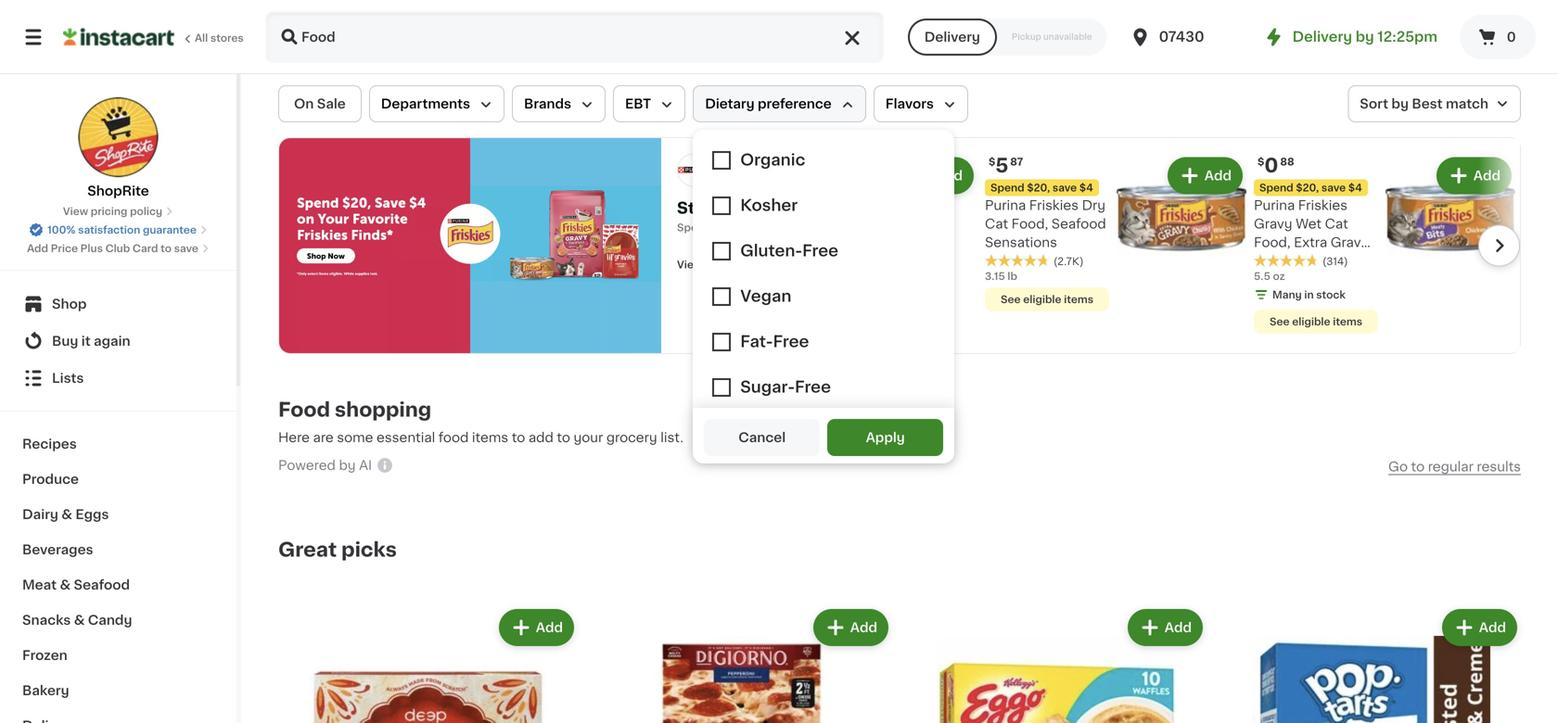 Task type: locate. For each thing, give the bounding box(es) containing it.
view pricing policy link
[[63, 204, 174, 219]]

& left eggs on the left
[[62, 508, 72, 521]]

1 purina from the left
[[985, 199, 1026, 212]]

1 vertical spatial see eligible items
[[1270, 317, 1363, 327]]

0 horizontal spatial $4
[[1080, 183, 1093, 193]]

1 spend from the left
[[991, 183, 1025, 193]]

0 vertical spatial by
[[1356, 30, 1374, 44]]

0
[[1507, 31, 1516, 44], [1265, 156, 1279, 175]]

list.
[[661, 431, 684, 444]]

1 horizontal spatial spend $20, save $4
[[1260, 183, 1362, 193]]

meat
[[22, 579, 57, 592]]

0 horizontal spatial food,
[[1012, 218, 1048, 231]]

see eligible items button
[[985, 288, 1109, 312], [1254, 310, 1378, 334]]

save up purina friskies dry cat food, seafood sensations
[[1053, 183, 1077, 193]]

purina inside purina friskies gravy wet cat food, extra gravy chunky with chicken in savory gravy
[[1254, 199, 1295, 212]]

seafood inside purina friskies dry cat food, seafood sensations
[[1052, 218, 1106, 231]]

1 horizontal spatial save
[[1053, 183, 1077, 193]]

purina image
[[677, 154, 711, 187]]

2 $4 from the left
[[1349, 183, 1362, 193]]

beverages link
[[11, 532, 225, 568]]

chicken
[[1254, 273, 1307, 286]]

eligible down (2.7k) at the top right
[[1023, 295, 1062, 305]]

cat
[[985, 218, 1008, 231], [1325, 218, 1348, 231]]

friskies up wet
[[1298, 199, 1348, 212]]

great picks
[[278, 540, 397, 560]]

2 $20, from the left
[[1296, 183, 1319, 193]]

2 vertical spatial by
[[339, 459, 356, 472]]

dairy & eggs link
[[11, 497, 225, 532]]

cat inside purina friskies gravy wet cat food, extra gravy chunky with chicken in savory gravy
[[1325, 218, 1348, 231]]

purina inside purina friskies dry cat food, seafood sensations
[[985, 199, 1026, 212]]

save up wet
[[1322, 183, 1346, 193]]

food, inside purina friskies gravy wet cat food, extra gravy chunky with chicken in savory gravy
[[1254, 236, 1291, 249]]

1 horizontal spatial food,
[[1254, 236, 1291, 249]]

see eligible items button down lb
[[985, 288, 1109, 312]]

wet
[[1296, 218, 1322, 231]]

&
[[756, 200, 770, 216], [62, 508, 72, 521], [60, 579, 71, 592], [74, 614, 85, 627]]

2 cat from the left
[[1325, 218, 1348, 231]]

gravy
[[1254, 218, 1293, 231], [1331, 236, 1369, 249], [1254, 292, 1293, 305]]

0 horizontal spatial see eligible items button
[[985, 288, 1109, 312]]

sort by best match
[[1360, 97, 1489, 110]]

instacart logo image
[[63, 26, 174, 48]]

1 cat from the left
[[985, 218, 1008, 231]]

2 horizontal spatial items
[[1333, 317, 1363, 327]]

gravy up (314)
[[1331, 236, 1369, 249]]

snacks & candy
[[22, 614, 132, 627]]

save
[[1053, 183, 1077, 193], [1322, 183, 1346, 193], [174, 243, 198, 254]]

1 $4 from the left
[[1080, 183, 1093, 193]]

spend $20, save $4
[[991, 183, 1093, 193], [1260, 183, 1362, 193]]

lists
[[52, 372, 84, 385]]

None search field
[[265, 11, 884, 63]]

& left candy
[[74, 614, 85, 627]]

1 $ from the left
[[989, 157, 996, 167]]

delivery for delivery by 12:25pm
[[1293, 30, 1352, 44]]

see eligible items for 0
[[1270, 317, 1363, 327]]

1 horizontal spatial spend
[[1260, 183, 1294, 193]]

match
[[1446, 97, 1489, 110]]

$
[[989, 157, 996, 167], [1258, 157, 1265, 167]]

1 vertical spatial all
[[705, 260, 718, 270]]

1 horizontal spatial see eligible items button
[[1254, 310, 1378, 334]]

spend down $ 5 87
[[991, 183, 1025, 193]]

1 horizontal spatial $
[[1258, 157, 1265, 167]]

food, up sensations
[[1012, 218, 1048, 231]]

1 vertical spatial by
[[1392, 97, 1409, 110]]

by inside "link"
[[339, 459, 356, 472]]

seafood
[[1052, 218, 1106, 231], [74, 579, 130, 592]]

save for 0
[[1322, 183, 1346, 193]]

see for 5
[[1001, 295, 1021, 305]]

0 vertical spatial 0
[[1507, 31, 1516, 44]]

grocery
[[607, 431, 657, 444]]

1 horizontal spatial by
[[1356, 30, 1374, 44]]

to
[[161, 243, 172, 254], [512, 431, 525, 444], [557, 431, 570, 444], [1411, 460, 1425, 473]]

stores
[[210, 33, 244, 43]]

$20, up purina friskies dry cat food, seafood sensations
[[1027, 183, 1050, 193]]

here
[[278, 431, 310, 444]]

$4 up dry
[[1080, 183, 1093, 193]]

friskies left dry
[[1029, 199, 1079, 212]]

0 horizontal spatial purina
[[985, 199, 1026, 212]]

by inside field
[[1392, 97, 1409, 110]]

delivery button
[[908, 19, 997, 56]]

0 vertical spatial in
[[1311, 273, 1322, 286]]

0 vertical spatial see
[[1001, 295, 1021, 305]]

$ left 87 at right top
[[989, 157, 996, 167]]

price
[[51, 243, 78, 254]]

items for 0
[[1333, 317, 1363, 327]]

1 horizontal spatial see eligible items
[[1270, 317, 1363, 327]]

1 vertical spatial see
[[1270, 317, 1290, 327]]

0 vertical spatial see eligible items
[[1001, 295, 1094, 305]]

0 horizontal spatial view
[[63, 206, 88, 217]]

spend $20, save $4 for 0
[[1260, 183, 1362, 193]]

& for eggs
[[62, 508, 72, 521]]

items right food at the bottom left
[[472, 431, 508, 444]]

see down many
[[1270, 317, 1290, 327]]

items down (2.7k) at the top right
[[1064, 295, 1094, 305]]

0 horizontal spatial see
[[1001, 295, 1021, 305]]

0 horizontal spatial spend
[[991, 183, 1025, 193]]

see eligible items down lb
[[1001, 295, 1094, 305]]

07430
[[1159, 30, 1205, 44]]

service type group
[[908, 19, 1107, 56]]

seafood down dry
[[1052, 218, 1106, 231]]

frozen
[[22, 649, 67, 662]]

gravy left wet
[[1254, 218, 1293, 231]]

2 horizontal spatial by
[[1392, 97, 1409, 110]]

0 horizontal spatial cat
[[985, 218, 1008, 231]]

spend $20, save $4 down 87 at right top
[[991, 183, 1093, 193]]

0 vertical spatial eligible
[[1023, 295, 1062, 305]]

view up 100%
[[63, 206, 88, 217]]

view all
[[677, 260, 718, 270]]

1 $20, from the left
[[1027, 183, 1050, 193]]

1 vertical spatial seafood
[[74, 579, 130, 592]]

to right go
[[1411, 460, 1425, 473]]

purina for 0
[[1254, 199, 1295, 212]]

purina
[[985, 199, 1026, 212], [1254, 199, 1295, 212]]

card
[[133, 243, 158, 254]]

cat right wet
[[1325, 218, 1348, 231]]

0 horizontal spatial $
[[989, 157, 996, 167]]

$20, up wet
[[1296, 183, 1319, 193]]

items down the stock
[[1333, 317, 1363, 327]]

0 vertical spatial seafood
[[1052, 218, 1106, 231]]

lb
[[1008, 271, 1018, 282]]

food,
[[1012, 218, 1048, 231], [1254, 236, 1291, 249]]

to left the add
[[512, 431, 525, 444]]

product group
[[848, 154, 1109, 315], [1117, 154, 1378, 338], [278, 605, 578, 724], [593, 605, 892, 724], [907, 605, 1207, 724], [1222, 605, 1521, 724]]

items
[[1064, 295, 1094, 305], [1333, 317, 1363, 327], [472, 431, 508, 444]]

are
[[313, 431, 334, 444]]

all down stock
[[705, 260, 718, 270]]

all
[[195, 33, 208, 43], [705, 260, 718, 270]]

see eligible items button for 0
[[1254, 310, 1378, 334]]

2 spend $20, save $4 from the left
[[1260, 183, 1362, 193]]

view pricing policy
[[63, 206, 162, 217]]

0 horizontal spatial see eligible items
[[1001, 295, 1094, 305]]

0 horizontal spatial delivery
[[925, 31, 980, 44]]

& inside stock up & save spo
[[756, 200, 770, 216]]

gravy down chicken
[[1254, 292, 1293, 305]]

$ 5 87
[[989, 156, 1023, 175]]

2 vertical spatial items
[[472, 431, 508, 444]]

spend down '$ 0 88'
[[1260, 183, 1294, 193]]

save down guarantee on the top left of the page
[[174, 243, 198, 254]]

1 horizontal spatial seafood
[[1052, 218, 1106, 231]]

$4 for 0
[[1349, 183, 1362, 193]]

bakery link
[[11, 673, 225, 709]]

1 horizontal spatial $4
[[1349, 183, 1362, 193]]

food
[[439, 431, 469, 444]]

purina for 5
[[985, 199, 1026, 212]]

spend for 0
[[1260, 183, 1294, 193]]

1 horizontal spatial delivery
[[1293, 30, 1352, 44]]

1 horizontal spatial 0
[[1507, 31, 1516, 44]]

see eligible items for 5
[[1001, 295, 1094, 305]]

0 horizontal spatial 0
[[1265, 156, 1279, 175]]

delivery up the flavors dropdown button
[[925, 31, 980, 44]]

go
[[1389, 460, 1408, 473]]

1 horizontal spatial items
[[1064, 295, 1094, 305]]

1 horizontal spatial eligible
[[1292, 317, 1331, 327]]

by left 12:25pm
[[1356, 30, 1374, 44]]

by for delivery
[[1356, 30, 1374, 44]]

& right up
[[756, 200, 770, 216]]

2 $ from the left
[[1258, 157, 1265, 167]]

purina down $ 5 87
[[985, 199, 1026, 212]]

3.15 lb
[[985, 271, 1018, 282]]

0 vertical spatial gravy
[[1254, 218, 1293, 231]]

in inside purina friskies gravy wet cat food, extra gravy chunky with chicken in savory gravy
[[1311, 273, 1322, 286]]

dietary
[[705, 97, 755, 110]]

spo
[[677, 223, 698, 233]]

$ inside $ 5 87
[[989, 157, 996, 167]]

spend $20, save $4 down 88
[[1260, 183, 1362, 193]]

many
[[1273, 290, 1302, 300]]

& right meat
[[60, 579, 71, 592]]

1 horizontal spatial all
[[705, 260, 718, 270]]

Best match Sort by field
[[1348, 85, 1521, 122]]

eligible down many in stock
[[1292, 317, 1331, 327]]

see eligible items button down many in stock
[[1254, 310, 1378, 334]]

2 vertical spatial gravy
[[1254, 292, 1293, 305]]

ebt
[[625, 97, 651, 110]]

2 spend from the left
[[1260, 183, 1294, 193]]

0 vertical spatial items
[[1064, 295, 1094, 305]]

add button
[[900, 159, 972, 193], [1169, 159, 1241, 193], [1438, 159, 1510, 193], [501, 611, 572, 644], [815, 611, 887, 644], [1130, 611, 1201, 644], [1444, 611, 1516, 644]]

1 vertical spatial eligible
[[1292, 317, 1331, 327]]

cancel button
[[704, 419, 820, 456]]

friskies inside purina friskies dry cat food, seafood sensations
[[1029, 199, 1079, 212]]

1 vertical spatial food,
[[1254, 236, 1291, 249]]

0 horizontal spatial eligible
[[1023, 295, 1062, 305]]

club
[[105, 243, 130, 254]]

buy
[[52, 335, 78, 348]]

& inside "link"
[[74, 614, 85, 627]]

food, up chunky
[[1254, 236, 1291, 249]]

1 vertical spatial view
[[677, 260, 702, 270]]

savory
[[1326, 273, 1370, 286]]

1 horizontal spatial purina
[[1254, 199, 1295, 212]]

all left stores
[[195, 33, 208, 43]]

$ inside '$ 0 88'
[[1258, 157, 1265, 167]]

1 horizontal spatial $20,
[[1296, 183, 1319, 193]]

frozen link
[[11, 638, 225, 673]]

0 vertical spatial all
[[195, 33, 208, 43]]

see down lb
[[1001, 295, 1021, 305]]

2 horizontal spatial save
[[1322, 183, 1346, 193]]

recipes
[[22, 438, 77, 451]]

friskies
[[1029, 199, 1079, 212], [1298, 199, 1348, 212]]

1 horizontal spatial view
[[677, 260, 702, 270]]

many in stock
[[1273, 290, 1346, 300]]

0 horizontal spatial friskies
[[1029, 199, 1079, 212]]

$ left 88
[[1258, 157, 1265, 167]]

1 friskies from the left
[[1029, 199, 1079, 212]]

view down spo
[[677, 260, 702, 270]]

0 horizontal spatial by
[[339, 459, 356, 472]]

by
[[1356, 30, 1374, 44], [1392, 97, 1409, 110], [339, 459, 356, 472]]

in
[[1311, 273, 1322, 286], [1305, 290, 1314, 300]]

1 horizontal spatial see
[[1270, 317, 1290, 327]]

shopping
[[335, 400, 431, 419]]

delivery left 12:25pm
[[1293, 30, 1352, 44]]

purina down '$ 0 88'
[[1254, 199, 1295, 212]]

0 horizontal spatial $20,
[[1027, 183, 1050, 193]]

$20, for 0
[[1296, 183, 1319, 193]]

in left the stock
[[1305, 290, 1314, 300]]

$ for 0
[[1258, 157, 1265, 167]]

0 vertical spatial food,
[[1012, 218, 1048, 231]]

2 friskies from the left
[[1298, 199, 1348, 212]]

1 horizontal spatial friskies
[[1298, 199, 1348, 212]]

see
[[1001, 295, 1021, 305], [1270, 317, 1290, 327]]

by left the ai
[[339, 459, 356, 472]]

seafood up candy
[[74, 579, 130, 592]]

dairy & eggs
[[22, 508, 109, 521]]

87
[[1010, 157, 1023, 167]]

$4
[[1080, 183, 1093, 193], [1349, 183, 1362, 193]]

save
[[774, 200, 814, 216]]

0 horizontal spatial spend $20, save $4
[[991, 183, 1093, 193]]

1 vertical spatial items
[[1333, 317, 1363, 327]]

by right "sort"
[[1392, 97, 1409, 110]]

$4 up purina friskies gravy wet cat food, extra gravy chunky with chicken in savory gravy
[[1349, 183, 1362, 193]]

1 horizontal spatial cat
[[1325, 218, 1348, 231]]

delivery inside button
[[925, 31, 980, 44]]

1 spend $20, save $4 from the left
[[991, 183, 1093, 193]]

cat up sensations
[[985, 218, 1008, 231]]

0 vertical spatial view
[[63, 206, 88, 217]]

in up many in stock
[[1311, 273, 1322, 286]]

bakery
[[22, 685, 69, 698]]

0 inside button
[[1507, 31, 1516, 44]]

see eligible items down many in stock
[[1270, 317, 1363, 327]]

2 purina from the left
[[1254, 199, 1295, 212]]

friskies inside purina friskies gravy wet cat food, extra gravy chunky with chicken in savory gravy
[[1298, 199, 1348, 212]]

by for powered
[[339, 459, 356, 472]]

0 horizontal spatial items
[[472, 431, 508, 444]]

$4 for 5
[[1080, 183, 1093, 193]]



Task type: vqa. For each thing, say whether or not it's contained in the screenshot.
(40+)
no



Task type: describe. For each thing, give the bounding box(es) containing it.
1 vertical spatial gravy
[[1331, 236, 1369, 249]]

0 horizontal spatial save
[[174, 243, 198, 254]]

5.5 oz
[[1254, 271, 1285, 282]]

plus
[[80, 243, 103, 254]]

food
[[278, 400, 330, 419]]

oz
[[1273, 271, 1285, 282]]

5.5
[[1254, 271, 1271, 282]]

& for candy
[[74, 614, 85, 627]]

100% satisfaction guarantee button
[[29, 219, 208, 237]]

produce
[[22, 473, 79, 486]]

meat & seafood link
[[11, 568, 225, 603]]

brands
[[524, 97, 571, 110]]

100%
[[47, 225, 76, 235]]

powered by ai link
[[278, 456, 394, 479]]

12:25pm
[[1378, 30, 1438, 44]]

stock
[[1316, 290, 1346, 300]]

food, inside purina friskies dry cat food, seafood sensations
[[1012, 218, 1048, 231]]

sensations
[[985, 236, 1057, 249]]

eggs
[[75, 508, 109, 521]]

shoprite logo image
[[77, 96, 159, 178]]

beverages
[[22, 544, 93, 557]]

(2.7k)
[[1054, 257, 1084, 267]]

eligible for 0
[[1292, 317, 1331, 327]]

dairy
[[22, 508, 58, 521]]

friskies for 0
[[1298, 199, 1348, 212]]

sort
[[1360, 97, 1389, 110]]

flavors
[[886, 97, 934, 110]]

policy
[[130, 206, 162, 217]]

satisfaction
[[78, 225, 140, 235]]

it
[[81, 335, 91, 348]]

some
[[337, 431, 373, 444]]

100% satisfaction guarantee
[[47, 225, 197, 235]]

view for view pricing policy
[[63, 206, 88, 217]]

your
[[574, 431, 603, 444]]

07430 button
[[1129, 11, 1241, 63]]

see eligible items button for 5
[[985, 288, 1109, 312]]

1 vertical spatial in
[[1305, 290, 1314, 300]]

save for 5
[[1053, 183, 1077, 193]]

powered
[[278, 459, 336, 472]]

add link
[[1386, 154, 1558, 306]]

dietary preference button
[[693, 85, 866, 122]]

all stores
[[195, 33, 244, 43]]

produce link
[[11, 462, 225, 497]]

view for view all
[[677, 260, 702, 270]]

stock
[[677, 200, 726, 216]]

powered by ai
[[278, 459, 372, 472]]

stock up & save spo
[[677, 200, 814, 233]]

product group containing 0
[[1117, 154, 1378, 338]]

shoprite
[[87, 185, 149, 198]]

snacks
[[22, 614, 71, 627]]

& for seafood
[[60, 579, 71, 592]]

Search field
[[267, 13, 882, 61]]

buy it again
[[52, 335, 130, 348]]

purina friskies dry cat food, seafood sensations
[[985, 199, 1106, 249]]

to inside button
[[1411, 460, 1425, 473]]

dry
[[1082, 199, 1106, 212]]

apply
[[866, 431, 905, 444]]

1 vertical spatial 0
[[1265, 156, 1279, 175]]

eligible for 5
[[1023, 295, 1062, 305]]

friskies for 5
[[1029, 199, 1079, 212]]

add price plus club card to save link
[[27, 241, 210, 256]]

items for 5
[[1064, 295, 1094, 305]]

food shopping
[[278, 400, 431, 419]]

0 horizontal spatial all
[[195, 33, 208, 43]]

$ for 5
[[989, 157, 996, 167]]

product group containing 5
[[848, 154, 1109, 315]]

picks
[[341, 540, 397, 560]]

3.15
[[985, 271, 1005, 282]]

to down guarantee on the top left of the page
[[161, 243, 172, 254]]

up
[[729, 200, 753, 216]]

here are some essential food items to add to your grocery list.
[[278, 431, 684, 444]]

extra
[[1294, 236, 1328, 249]]

guarantee
[[143, 225, 197, 235]]

buy it again link
[[11, 323, 225, 360]]

$20, for 5
[[1027, 183, 1050, 193]]

spend $20, save $4 for 5
[[991, 183, 1093, 193]]

candy
[[88, 614, 132, 627]]

again
[[94, 335, 130, 348]]

delivery by 12:25pm
[[1293, 30, 1438, 44]]

delivery by 12:25pm link
[[1263, 26, 1438, 48]]

all stores link
[[63, 11, 245, 63]]

on sale
[[294, 97, 346, 110]]

meat & seafood
[[22, 579, 130, 592]]

departments button
[[369, 85, 505, 122]]

add
[[529, 431, 554, 444]]

(314)
[[1323, 257, 1348, 267]]

purina friskies image
[[279, 138, 661, 353]]

results
[[1477, 460, 1521, 473]]

essential
[[377, 431, 435, 444]]

0 button
[[1460, 15, 1536, 59]]

$ 0 88
[[1258, 156, 1295, 175]]

dietary preference
[[705, 97, 832, 110]]

spend for 5
[[991, 183, 1025, 193]]

by for sort
[[1392, 97, 1409, 110]]

sale
[[317, 97, 346, 110]]

shop
[[52, 298, 87, 311]]

best
[[1412, 97, 1443, 110]]

see for 0
[[1270, 317, 1290, 327]]

cat inside purina friskies dry cat food, seafood sensations
[[985, 218, 1008, 231]]

on sale button
[[278, 85, 362, 122]]

to right the add
[[557, 431, 570, 444]]

ebt button
[[613, 85, 686, 122]]

5
[[996, 156, 1009, 175]]

88
[[1280, 157, 1295, 167]]

snacks & candy link
[[11, 603, 225, 638]]

0 horizontal spatial seafood
[[74, 579, 130, 592]]

ai
[[359, 459, 372, 472]]

pricing
[[91, 206, 127, 217]]

delivery for delivery
[[925, 31, 980, 44]]

regular
[[1428, 460, 1474, 473]]



